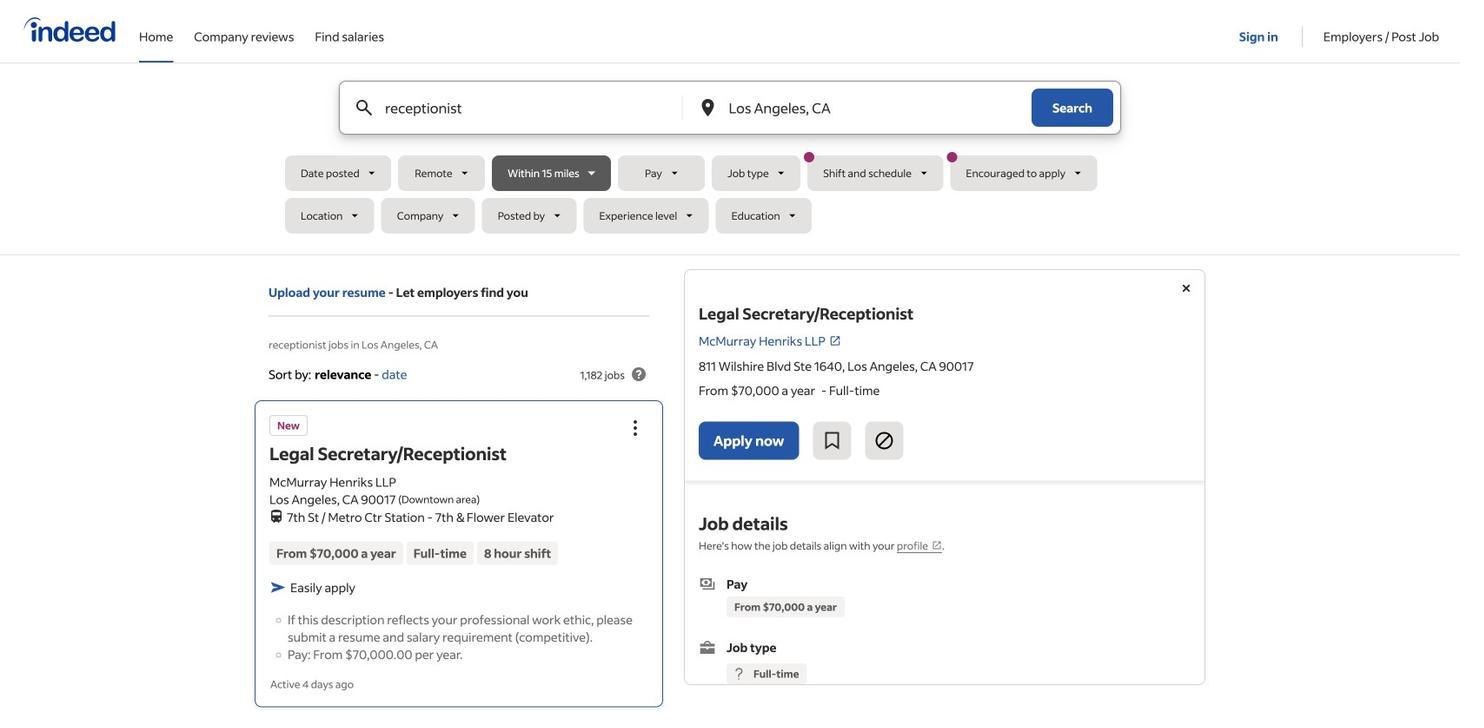 Task type: vqa. For each thing, say whether or not it's contained in the screenshot.
numbers
no



Task type: describe. For each thing, give the bounding box(es) containing it.
missing qualification image
[[731, 667, 747, 682]]

not interested image
[[874, 431, 895, 452]]

job preferences (opens in a new window) image
[[932, 541, 942, 551]]

search: Job title, keywords, or company text field
[[382, 82, 653, 134]]



Task type: locate. For each thing, give the bounding box(es) containing it.
Edit location text field
[[725, 82, 997, 134]]

None search field
[[285, 81, 1175, 241]]

transit information image
[[269, 507, 283, 523]]

job actions for legal secretary/receptionist is collapsed image
[[625, 418, 646, 439]]

close job details image
[[1176, 278, 1197, 299]]

save this job image
[[822, 431, 843, 452]]

help icon image
[[628, 364, 649, 385]]

mcmurray henriks llp (opens in a new tab) image
[[829, 335, 841, 347]]



